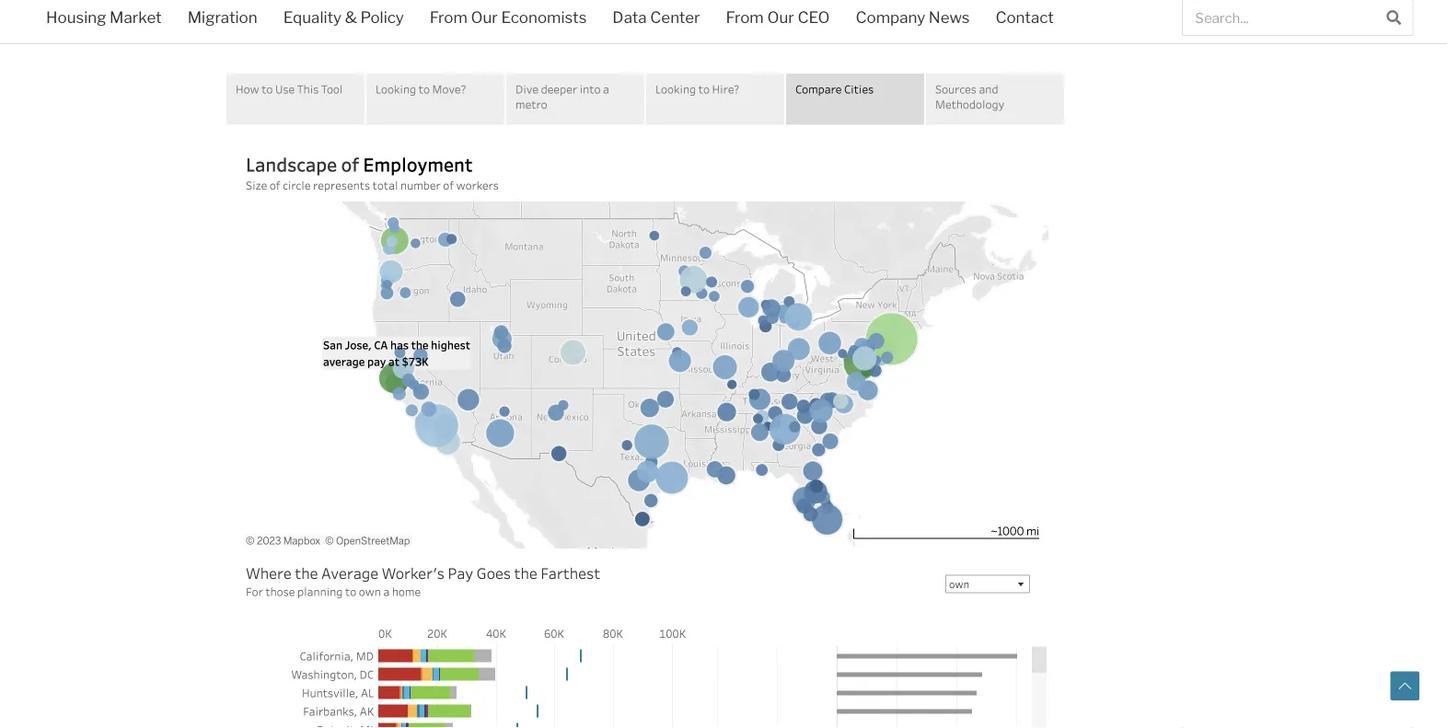 Task type: describe. For each thing, give the bounding box(es) containing it.
from for from our ceo
[[726, 8, 764, 27]]

economists
[[501, 8, 587, 27]]

data
[[612, 8, 647, 27]]

policy
[[360, 8, 404, 27]]

from for from our economists
[[430, 8, 468, 27]]

search image
[[1387, 10, 1401, 25]]

from our ceo
[[726, 8, 830, 27]]

equality & policy
[[283, 8, 404, 27]]

contact link
[[983, 0, 1067, 39]]

&
[[345, 8, 357, 27]]

market
[[110, 8, 162, 27]]

company
[[856, 8, 925, 27]]

company news link
[[843, 0, 983, 39]]

from our economists link
[[417, 0, 600, 39]]

our for economists
[[471, 8, 498, 27]]

from our ceo link
[[713, 0, 843, 39]]

equality
[[283, 8, 342, 27]]



Task type: locate. For each thing, give the bounding box(es) containing it.
1 from from the left
[[430, 8, 468, 27]]

Search... search field
[[1183, 0, 1376, 35]]

from our economists
[[430, 8, 587, 27]]

from
[[430, 8, 468, 27], [726, 8, 764, 27]]

our left 'ceo'
[[767, 8, 794, 27]]

1 horizontal spatial from
[[726, 8, 764, 27]]

from left 'ceo'
[[726, 8, 764, 27]]

news
[[929, 8, 970, 27]]

housing market link
[[33, 0, 175, 39]]

0 horizontal spatial from
[[430, 8, 468, 27]]

migration link
[[175, 0, 270, 39]]

migration
[[188, 8, 257, 27]]

data center
[[612, 8, 700, 27]]

from right policy
[[430, 8, 468, 27]]

our left "economists"
[[471, 8, 498, 27]]

housing
[[46, 8, 106, 27]]

1 our from the left
[[471, 8, 498, 27]]

housing market
[[46, 8, 162, 27]]

data center link
[[600, 0, 713, 39]]

contact
[[995, 8, 1054, 27]]

equality & policy link
[[270, 0, 417, 39]]

our for ceo
[[767, 8, 794, 27]]

1 horizontal spatial our
[[767, 8, 794, 27]]

2 from from the left
[[726, 8, 764, 27]]

company news
[[856, 8, 970, 27]]

center
[[650, 8, 700, 27]]

0 horizontal spatial our
[[471, 8, 498, 27]]

ceo
[[798, 8, 830, 27]]

our
[[471, 8, 498, 27], [767, 8, 794, 27]]

None search field
[[1182, 0, 1413, 36]]

2 our from the left
[[767, 8, 794, 27]]



Task type: vqa. For each thing, say whether or not it's contained in the screenshot.
2nd "option" from left
no



